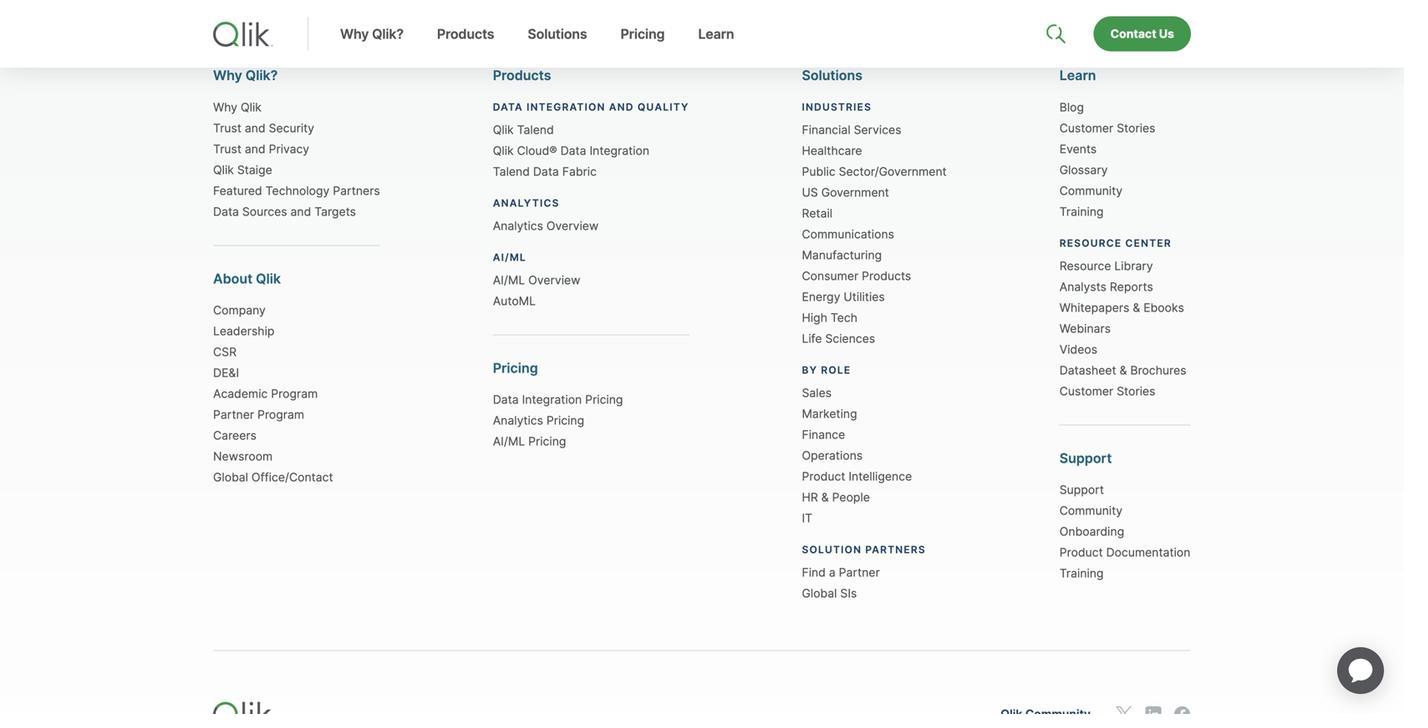 Task type: describe. For each thing, give the bounding box(es) containing it.
about qlik button
[[213, 271, 281, 287]]

blog
[[1060, 100, 1084, 114]]

a
[[829, 566, 836, 580]]

glossary link
[[1060, 162, 1108, 178]]

sales marketing finance operations product intelligence hr & people it
[[802, 386, 912, 526]]

1 vertical spatial and
[[245, 142, 266, 156]]

de&i link
[[213, 365, 239, 382]]

financial services link
[[802, 122, 902, 138]]

sis
[[840, 587, 857, 601]]

2 training link from the top
[[1060, 566, 1104, 582]]

1 horizontal spatial qlik?
[[372, 26, 404, 42]]

public
[[802, 165, 836, 179]]

about qlik
[[213, 271, 281, 287]]

data sources and targets link
[[213, 203, 356, 220]]

high tech link
[[802, 310, 858, 326]]

company
[[213, 304, 266, 318]]

onboarding link
[[1060, 524, 1125, 541]]

community inside support community onboarding product documentation training
[[1060, 504, 1123, 518]]

2 community link from the top
[[1060, 503, 1123, 520]]

us government link
[[802, 184, 889, 201]]

1 community link from the top
[[1060, 183, 1123, 199]]

integration inside the "qlik talend qlik cloud® data integration talend data fabric"
[[590, 144, 650, 158]]

find a partner link
[[802, 565, 880, 581]]

community inside blog customer stories events glossary community training
[[1060, 184, 1123, 198]]

fabric
[[562, 165, 597, 179]]

data integration pricing link
[[493, 392, 623, 409]]

analytics overview link
[[493, 218, 599, 234]]

data down cloud®
[[533, 165, 559, 179]]

qlik talend qlik cloud® data integration talend data fabric
[[493, 123, 650, 179]]

government
[[822, 186, 889, 200]]

solutions inside button
[[528, 26, 587, 42]]

training inside blog customer stories events glossary community training
[[1060, 205, 1104, 219]]

datasheet
[[1060, 364, 1117, 378]]

twitter image
[[1116, 707, 1133, 715]]

analytics pricing link
[[493, 413, 584, 429]]

0 horizontal spatial learn
[[698, 26, 734, 42]]

facebook image
[[1175, 707, 1191, 715]]

2 vertical spatial and
[[290, 205, 311, 219]]

ai/ml inside ai/ml overview automl
[[493, 273, 525, 288]]

contact
[[1111, 27, 1157, 41]]

ai/ml inside data integration pricing analytics pricing ai/ml pricing
[[493, 435, 525, 449]]

login image
[[1138, 0, 1151, 13]]

sciences
[[826, 332, 875, 346]]

office/contact
[[252, 471, 333, 485]]

it
[[802, 512, 813, 526]]

tech
[[831, 311, 858, 325]]

0 vertical spatial talend
[[517, 123, 554, 137]]

security
[[269, 121, 314, 135]]

csr link
[[213, 344, 237, 361]]

analytics inside data integration pricing analytics pricing ai/ml pricing
[[493, 414, 543, 428]]

events link
[[1060, 141, 1097, 157]]

2 customer stories link from the top
[[1060, 383, 1156, 400]]

financial
[[802, 123, 851, 137]]

sector/government
[[839, 165, 947, 179]]

resource library link
[[1060, 258, 1153, 275]]

consumer products link
[[802, 268, 911, 285]]

public sector/government link
[[802, 163, 947, 180]]

technology
[[266, 184, 330, 198]]

0 horizontal spatial why qlik?
[[213, 67, 278, 84]]

0 vertical spatial why
[[340, 26, 369, 42]]

services
[[854, 123, 902, 137]]

analytics overview
[[493, 219, 599, 233]]

reports
[[1110, 280, 1153, 294]]

retail link
[[802, 205, 833, 222]]

data up the fabric
[[561, 144, 586, 158]]

sources
[[242, 205, 287, 219]]

support button
[[1060, 451, 1112, 467]]

qlik cloud® data integration link
[[493, 142, 650, 159]]

partners
[[333, 184, 380, 198]]

academic program link
[[213, 386, 318, 403]]

analysts reports link
[[1060, 279, 1153, 295]]

contact us
[[1111, 27, 1175, 41]]

customer inside resource library analysts reports whitepapers & ebooks webinars videos datasheet & brochures customer stories
[[1060, 385, 1114, 399]]

cloud®
[[517, 144, 557, 158]]

blog link
[[1060, 99, 1084, 116]]

glossary
[[1060, 163, 1108, 177]]

trust and security link
[[213, 120, 314, 137]]

newsroom link
[[213, 449, 273, 465]]

manufacturing link
[[802, 247, 882, 264]]

0 vertical spatial pricing button
[[604, 26, 682, 68]]

& inside sales marketing finance operations product intelligence hr & people it
[[822, 491, 829, 505]]

library
[[1115, 259, 1153, 273]]

leadership link
[[213, 323, 275, 340]]

why qlik trust and security trust and privacy qlik staige featured technology partners data sources and targets
[[213, 100, 380, 219]]

us
[[802, 186, 818, 200]]

analysts
[[1060, 280, 1107, 294]]

product intelligence link
[[802, 469, 912, 485]]

us
[[1159, 27, 1175, 41]]

0 horizontal spatial learn button
[[682, 26, 751, 68]]

energy utilities link
[[802, 289, 885, 306]]

intelligence
[[849, 470, 912, 484]]

qlik down qlik talend link
[[493, 144, 514, 158]]

1 horizontal spatial solutions button
[[802, 67, 863, 84]]

partner program link
[[213, 407, 304, 424]]

support community onboarding product documentation training
[[1060, 483, 1191, 581]]

marketing
[[802, 407, 857, 421]]

integration inside data integration pricing analytics pricing ai/ml pricing
[[522, 393, 582, 407]]

energy
[[802, 290, 841, 304]]

1 horizontal spatial learn
[[1060, 67, 1096, 84]]

partner inside find a partner global sis
[[839, 566, 880, 580]]

life
[[802, 332, 822, 346]]

operations link
[[802, 448, 863, 464]]

trust and privacy link
[[213, 141, 309, 157]]

privacy
[[269, 142, 309, 156]]

de&i
[[213, 366, 239, 380]]

qlik up talend data fabric link
[[493, 123, 514, 137]]

communications link
[[802, 226, 894, 243]]



Task type: vqa. For each thing, say whether or not it's contained in the screenshot.
Company image
no



Task type: locate. For each thing, give the bounding box(es) containing it.
program
[[271, 387, 318, 401], [258, 408, 304, 422]]

0 vertical spatial partner
[[213, 408, 254, 422]]

documentation
[[1107, 546, 1191, 560]]

analytics up ai/ml overview "link"
[[493, 219, 543, 233]]

data inside why qlik trust and security trust and privacy qlik staige featured technology partners data sources and targets
[[213, 205, 239, 219]]

customer stories link down datasheet & brochures link
[[1060, 383, 1156, 400]]

qlik up trust and security link
[[241, 100, 262, 114]]

support down the support button
[[1060, 483, 1104, 498]]

0 vertical spatial stories
[[1117, 121, 1156, 135]]

1 horizontal spatial solutions
[[802, 67, 863, 84]]

global inside company leadership csr de&i academic program partner program careers newsroom global office/contact
[[213, 471, 248, 485]]

products button
[[420, 26, 511, 68], [493, 67, 551, 84]]

1 horizontal spatial product
[[1060, 546, 1103, 560]]

ebooks
[[1144, 301, 1185, 315]]

1 vertical spatial support
[[1060, 483, 1104, 498]]

community link up onboarding link
[[1060, 503, 1123, 520]]

partner inside company leadership csr de&i academic program partner program careers newsroom global office/contact
[[213, 408, 254, 422]]

targets
[[314, 205, 356, 219]]

whitepapers & ebooks link
[[1060, 300, 1185, 316]]

0 vertical spatial program
[[271, 387, 318, 401]]

2 vertical spatial why
[[213, 100, 237, 114]]

& right "hr"
[[822, 491, 829, 505]]

0 vertical spatial products
[[437, 26, 494, 42]]

1 vertical spatial partner
[[839, 566, 880, 580]]

support up support link
[[1060, 451, 1112, 467]]

2 vertical spatial &
[[822, 491, 829, 505]]

2 qlik image from the top
[[213, 703, 272, 715]]

trust up qlik staige link
[[213, 142, 242, 156]]

find a partner global sis
[[802, 566, 880, 601]]

2 stories from the top
[[1117, 385, 1156, 399]]

qlik image
[[213, 22, 273, 47], [213, 703, 272, 715]]

healthcare link
[[802, 142, 862, 159]]

and up trust and privacy link
[[245, 121, 266, 135]]

learn
[[698, 26, 734, 42], [1060, 67, 1096, 84]]

leadership
[[213, 324, 275, 339]]

product inside sales marketing finance operations product intelligence hr & people it
[[802, 470, 846, 484]]

automl
[[493, 294, 536, 308]]

1 horizontal spatial partner
[[839, 566, 880, 580]]

1 vertical spatial why qlik?
[[213, 67, 278, 84]]

partner up the sis
[[839, 566, 880, 580]]

&
[[1133, 301, 1141, 315], [1120, 364, 1127, 378], [822, 491, 829, 505]]

support inside support community onboarding product documentation training
[[1060, 483, 1104, 498]]

0 vertical spatial training link
[[1060, 203, 1104, 220]]

qlik inside 'button'
[[256, 271, 281, 287]]

1 training from the top
[[1060, 205, 1104, 219]]

2 trust from the top
[[213, 142, 242, 156]]

2 customer from the top
[[1060, 385, 1114, 399]]

featured
[[213, 184, 262, 198]]

ai/ml overview automl
[[493, 273, 581, 308]]

analytics up ai/ml pricing link
[[493, 414, 543, 428]]

1 vertical spatial program
[[258, 408, 304, 422]]

1 vertical spatial qlik?
[[246, 67, 278, 84]]

qlik right "about"
[[256, 271, 281, 287]]

trust down why qlik "link"
[[213, 121, 242, 135]]

support
[[1060, 451, 1112, 467], [1060, 483, 1104, 498]]

ai/ml up automl link
[[493, 273, 525, 288]]

1 vertical spatial training link
[[1060, 566, 1104, 582]]

webinars link
[[1060, 321, 1111, 337]]

integration up the fabric
[[590, 144, 650, 158]]

2 support from the top
[[1060, 483, 1104, 498]]

about
[[213, 271, 253, 287]]

1 qlik image from the top
[[213, 22, 273, 47]]

solutions button
[[511, 26, 604, 68], [802, 67, 863, 84]]

1 horizontal spatial integration
[[590, 144, 650, 158]]

global down newsroom link
[[213, 471, 248, 485]]

staige
[[237, 163, 272, 177]]

overview down the fabric
[[547, 219, 599, 233]]

program down academic program link
[[258, 408, 304, 422]]

customer down the datasheet
[[1060, 385, 1114, 399]]

0 horizontal spatial solutions
[[528, 26, 587, 42]]

data
[[561, 144, 586, 158], [533, 165, 559, 179], [213, 205, 239, 219], [493, 393, 519, 407]]

1 training link from the top
[[1060, 203, 1104, 220]]

training down onboarding
[[1060, 567, 1104, 581]]

1 vertical spatial integration
[[522, 393, 582, 407]]

overview for ai/ml overview automl
[[528, 273, 581, 288]]

& down reports
[[1133, 301, 1141, 315]]

support for support community onboarding product documentation training
[[1060, 483, 1104, 498]]

product down operations at bottom
[[802, 470, 846, 484]]

pricing button
[[604, 26, 682, 68], [493, 360, 538, 377]]

newsroom
[[213, 450, 273, 464]]

partner up careers on the bottom left of page
[[213, 408, 254, 422]]

community link down glossary link
[[1060, 183, 1123, 199]]

global sis link
[[802, 586, 857, 602]]

0 horizontal spatial integration
[[522, 393, 582, 407]]

support for support
[[1060, 451, 1112, 467]]

1 vertical spatial &
[[1120, 364, 1127, 378]]

data inside data integration pricing analytics pricing ai/ml pricing
[[493, 393, 519, 407]]

company link
[[213, 302, 266, 319]]

1 customer stories link from the top
[[1060, 120, 1156, 137]]

0 vertical spatial global
[[213, 471, 248, 485]]

retail
[[802, 206, 833, 221]]

0 vertical spatial customer stories link
[[1060, 120, 1156, 137]]

data up analytics pricing link
[[493, 393, 519, 407]]

contact us link
[[1094, 16, 1191, 51]]

0 vertical spatial learn
[[698, 26, 734, 42]]

1 vertical spatial trust
[[213, 142, 242, 156]]

overview inside ai/ml overview automl
[[528, 273, 581, 288]]

brochures
[[1131, 364, 1187, 378]]

ai/ml
[[493, 273, 525, 288], [493, 435, 525, 449]]

0 vertical spatial product
[[802, 470, 846, 484]]

0 vertical spatial ai/ml
[[493, 273, 525, 288]]

1 support from the top
[[1060, 451, 1112, 467]]

program up partner program link
[[271, 387, 318, 401]]

0 vertical spatial community
[[1060, 184, 1123, 198]]

overview up automl at left top
[[528, 273, 581, 288]]

2 analytics from the top
[[493, 414, 543, 428]]

stories inside resource library analysts reports whitepapers & ebooks webinars videos datasheet & brochures customer stories
[[1117, 385, 1156, 399]]

talend down cloud®
[[493, 165, 530, 179]]

0 vertical spatial support
[[1060, 451, 1112, 467]]

company leadership csr de&i academic program partner program careers newsroom global office/contact
[[213, 304, 333, 485]]

sales
[[802, 386, 832, 400]]

0 vertical spatial trust
[[213, 121, 242, 135]]

customer up the events
[[1060, 121, 1114, 135]]

and down technology
[[290, 205, 311, 219]]

0 vertical spatial overview
[[547, 219, 599, 233]]

high
[[802, 311, 828, 325]]

why qlik? button
[[324, 26, 420, 68], [213, 67, 278, 84]]

0 vertical spatial training
[[1060, 205, 1104, 219]]

1 vertical spatial overview
[[528, 273, 581, 288]]

onboarding
[[1060, 525, 1125, 539]]

2 training from the top
[[1060, 567, 1104, 581]]

operations
[[802, 449, 863, 463]]

application
[[1318, 628, 1404, 715]]

1 vertical spatial customer
[[1060, 385, 1114, 399]]

1 horizontal spatial why qlik?
[[340, 26, 404, 42]]

consumer
[[802, 269, 859, 283]]

0 vertical spatial and
[[245, 121, 266, 135]]

1 vertical spatial products
[[493, 67, 551, 84]]

0 horizontal spatial pricing button
[[493, 360, 538, 377]]

training link down glossary
[[1060, 203, 1104, 220]]

0 vertical spatial qlik image
[[213, 22, 273, 47]]

0 horizontal spatial qlik?
[[246, 67, 278, 84]]

events
[[1060, 142, 1097, 156]]

find
[[802, 566, 826, 580]]

1 horizontal spatial learn button
[[1060, 67, 1096, 84]]

2 horizontal spatial &
[[1133, 301, 1141, 315]]

product inside support community onboarding product documentation training
[[1060, 546, 1103, 560]]

careers link
[[213, 428, 257, 444]]

stories inside blog customer stories events glossary community training
[[1117, 121, 1156, 135]]

and up staige
[[245, 142, 266, 156]]

whitepapers
[[1060, 301, 1130, 315]]

1 vertical spatial training
[[1060, 567, 1104, 581]]

people
[[832, 491, 870, 505]]

csr
[[213, 345, 237, 360]]

integration up analytics pricing link
[[522, 393, 582, 407]]

why
[[340, 26, 369, 42], [213, 67, 242, 84], [213, 100, 237, 114]]

pricing
[[621, 26, 665, 42], [493, 360, 538, 377], [585, 393, 623, 407], [547, 414, 584, 428], [528, 435, 566, 449]]

why qlik link
[[213, 99, 262, 116]]

0 vertical spatial qlik?
[[372, 26, 404, 42]]

0 horizontal spatial solutions button
[[511, 26, 604, 68]]

videos
[[1060, 343, 1098, 357]]

1 vertical spatial analytics
[[493, 414, 543, 428]]

videos link
[[1060, 341, 1098, 358]]

qlik talend link
[[493, 122, 554, 138]]

1 vertical spatial learn
[[1060, 67, 1096, 84]]

ai/ml overview link
[[493, 272, 581, 289]]

qlik?
[[372, 26, 404, 42], [246, 67, 278, 84]]

overview for analytics overview
[[547, 219, 599, 233]]

data down featured
[[213, 205, 239, 219]]

global inside find a partner global sis
[[802, 587, 837, 601]]

trust
[[213, 121, 242, 135], [213, 142, 242, 156]]

1 ai/ml from the top
[[493, 273, 525, 288]]

2 ai/ml from the top
[[493, 435, 525, 449]]

featured technology partners link
[[213, 183, 380, 199]]

1 vertical spatial stories
[[1117, 385, 1156, 399]]

1 vertical spatial community link
[[1060, 503, 1123, 520]]

training down glossary
[[1060, 205, 1104, 219]]

& left brochures
[[1120, 364, 1127, 378]]

1 horizontal spatial global
[[802, 587, 837, 601]]

1 vertical spatial product
[[1060, 546, 1103, 560]]

careers
[[213, 429, 257, 443]]

0 vertical spatial why qlik?
[[340, 26, 404, 42]]

0 horizontal spatial why qlik? button
[[213, 67, 278, 84]]

community
[[1060, 184, 1123, 198], [1060, 504, 1123, 518]]

ai/ml pricing link
[[493, 434, 566, 450]]

0 vertical spatial integration
[[590, 144, 650, 158]]

1 horizontal spatial why qlik? button
[[324, 26, 420, 68]]

0 horizontal spatial global
[[213, 471, 248, 485]]

community down glossary link
[[1060, 184, 1123, 198]]

hr
[[802, 491, 818, 505]]

hr & people link
[[802, 489, 870, 506]]

1 community from the top
[[1060, 184, 1123, 198]]

1 vertical spatial solutions
[[802, 67, 863, 84]]

1 analytics from the top
[[493, 219, 543, 233]]

1 vertical spatial pricing button
[[493, 360, 538, 377]]

global down find
[[802, 587, 837, 601]]

communications
[[802, 227, 894, 242]]

0 vertical spatial solutions
[[528, 26, 587, 42]]

2 vertical spatial products
[[862, 269, 911, 283]]

why inside why qlik trust and security trust and privacy qlik staige featured technology partners data sources and targets
[[213, 100, 237, 114]]

0 vertical spatial analytics
[[493, 219, 543, 233]]

0 horizontal spatial &
[[822, 491, 829, 505]]

it link
[[802, 510, 813, 527]]

1 vertical spatial qlik image
[[213, 703, 272, 715]]

talend up cloud®
[[517, 123, 554, 137]]

0 vertical spatial customer
[[1060, 121, 1114, 135]]

1 trust from the top
[[213, 121, 242, 135]]

learn button
[[682, 26, 751, 68], [1060, 67, 1096, 84]]

training
[[1060, 205, 1104, 219], [1060, 567, 1104, 581]]

1 horizontal spatial pricing button
[[604, 26, 682, 68]]

customer inside blog customer stories events glossary community training
[[1060, 121, 1114, 135]]

1 stories from the top
[[1117, 121, 1156, 135]]

1 customer from the top
[[1060, 121, 1114, 135]]

community up onboarding link
[[1060, 504, 1123, 518]]

0 horizontal spatial product
[[802, 470, 846, 484]]

1 vertical spatial ai/ml
[[493, 435, 525, 449]]

1 vertical spatial global
[[802, 587, 837, 601]]

1 vertical spatial talend
[[493, 165, 530, 179]]

products
[[437, 26, 494, 42], [493, 67, 551, 84], [862, 269, 911, 283]]

sales link
[[802, 385, 832, 402]]

products inside financial services healthcare public sector/government us government retail communications manufacturing consumer products energy utilities high tech life sciences
[[862, 269, 911, 283]]

qlik up featured
[[213, 163, 234, 177]]

training link down onboarding
[[1060, 566, 1104, 582]]

0 vertical spatial community link
[[1060, 183, 1123, 199]]

customer stories link up events "link"
[[1060, 120, 1156, 137]]

product down onboarding
[[1060, 546, 1103, 560]]

0 horizontal spatial partner
[[213, 408, 254, 422]]

2 community from the top
[[1060, 504, 1123, 518]]

why qlik? inside why qlik? button
[[340, 26, 404, 42]]

1 vertical spatial why
[[213, 67, 242, 84]]

ai/ml down analytics pricing link
[[493, 435, 525, 449]]

datasheet & brochures link
[[1060, 362, 1187, 379]]

manufacturing
[[802, 248, 882, 262]]

1 vertical spatial community
[[1060, 504, 1123, 518]]

global office/contact link
[[213, 470, 333, 486]]

talend
[[517, 123, 554, 137], [493, 165, 530, 179]]

support link
[[1060, 482, 1104, 499]]

1 vertical spatial customer stories link
[[1060, 383, 1156, 400]]

linkedin image
[[1145, 707, 1162, 715]]

webinars
[[1060, 322, 1111, 336]]

training inside support community onboarding product documentation training
[[1060, 567, 1104, 581]]

0 vertical spatial &
[[1133, 301, 1141, 315]]

finance link
[[802, 427, 845, 443]]

healthcare
[[802, 144, 862, 158]]

finance
[[802, 428, 845, 442]]

1 horizontal spatial &
[[1120, 364, 1127, 378]]



